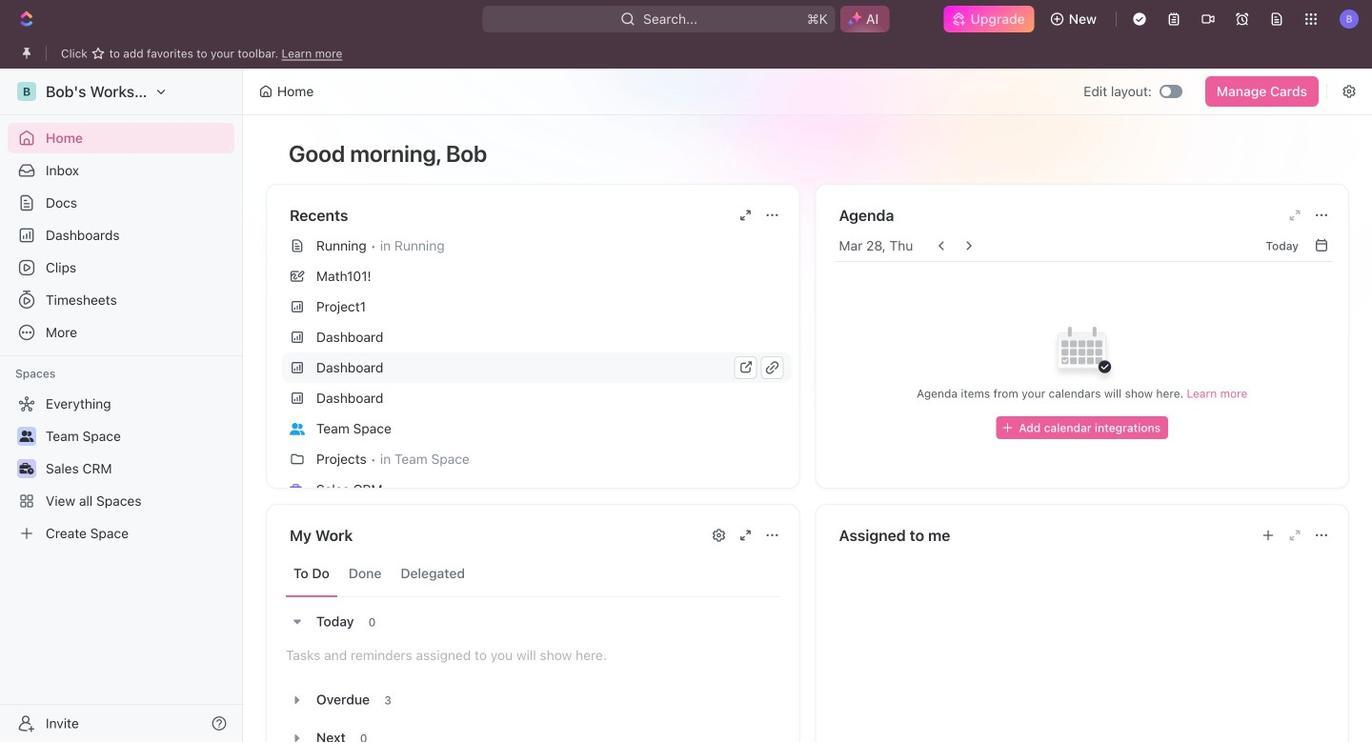 Task type: describe. For each thing, give the bounding box(es) containing it.
business time image
[[290, 484, 305, 496]]

bob's workspace, , element
[[17, 82, 36, 101]]

user group image
[[20, 431, 34, 442]]

sidebar navigation
[[0, 69, 247, 743]]



Task type: locate. For each thing, give the bounding box(es) containing it.
user group image
[[290, 423, 305, 435]]

business time image
[[20, 463, 34, 475]]

tab list
[[286, 551, 780, 598]]

tree inside sidebar navigation
[[8, 389, 235, 549]]

tree
[[8, 389, 235, 549]]



Task type: vqa. For each thing, say whether or not it's contained in the screenshot.
Engine
no



